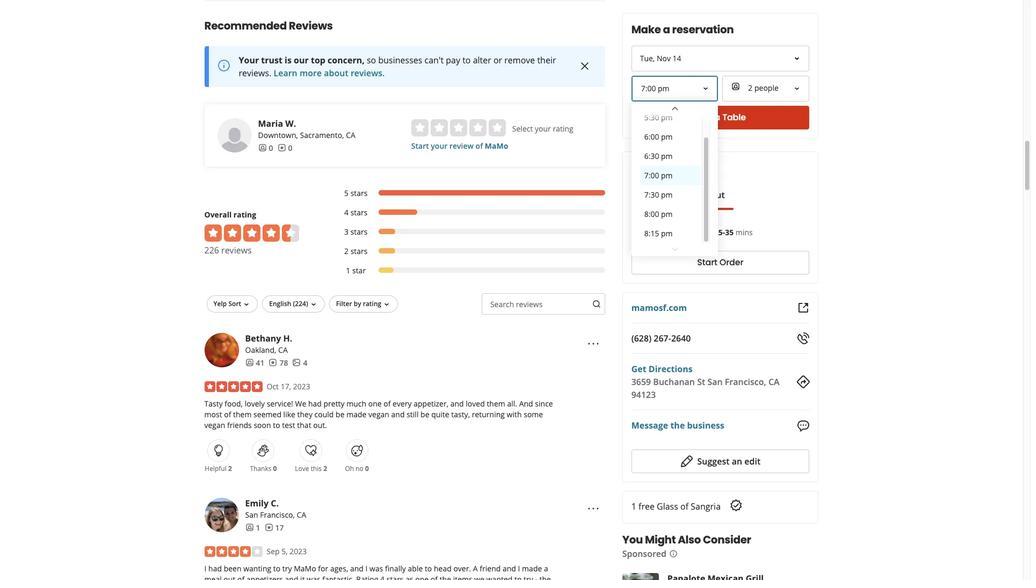 Task type: locate. For each thing, give the bounding box(es) containing it.
1 be from the left
[[336, 409, 345, 420]]

2023 right the 17, on the left of the page
[[293, 381, 310, 392]]

the right message on the right bottom of the page
[[671, 420, 686, 432]]

24 check in v2 image
[[730, 499, 743, 512]]

reviews for 226 reviews
[[221, 244, 252, 256]]

made down much
[[347, 409, 367, 420]]

reviews element containing 78
[[269, 358, 288, 368]]

8:15 pm
[[645, 228, 673, 239]]

rating right select
[[553, 123, 574, 134]]

of down head
[[431, 574, 438, 580]]

reviews element containing 0
[[278, 143, 293, 154]]

1 star
[[346, 265, 366, 276]]

ca left 24 directions v2 icon
[[769, 376, 780, 388]]

recommended reviews element
[[170, 0, 640, 580]]

thanks
[[250, 464, 272, 473]]

0 vertical spatial try
[[283, 564, 292, 574]]

1 menu image from the top
[[587, 338, 600, 351]]

2023 for h.
[[293, 381, 310, 392]]

4 pm from the top
[[662, 170, 673, 181]]

0 horizontal spatial a
[[544, 564, 549, 574]]

0 vertical spatial menu image
[[587, 338, 600, 351]]

1 horizontal spatial i
[[366, 564, 368, 574]]

one inside tasty food, lovely service! we had pretty much one of every appetizer, and loved them all. and since most of them seemed like they could be made vegan and still be quite tasty, returning with some vegan friends soon to test that out.
[[369, 399, 382, 409]]

them up friends
[[233, 409, 252, 420]]

1 horizontal spatial them
[[487, 399, 506, 409]]

2 down 3
[[344, 246, 349, 256]]

menu image left free
[[587, 503, 600, 516]]

(2 reactions) element
[[228, 464, 232, 473], [324, 464, 327, 473]]

order
[[632, 161, 663, 176], [720, 257, 744, 269]]

loved
[[466, 399, 485, 409]]

0 vertical spatial 1
[[346, 265, 351, 276]]

16 review v2 image for emily
[[265, 524, 273, 532]]

the down head
[[440, 574, 451, 580]]

ca inside get directions 3659 buchanan st san francisco, ca 94123
[[769, 376, 780, 388]]

16 friends v2 image left "41"
[[245, 359, 254, 367]]

pm for 6:00 pm
[[662, 132, 673, 142]]

2 vertical spatial friends element
[[245, 523, 260, 533]]

1 vertical spatial the
[[440, 574, 451, 580]]

pm for 8:00 pm
[[662, 209, 673, 219]]

16 friends v2 image down "emily"
[[245, 524, 254, 532]]

friends element
[[258, 143, 273, 154], [245, 358, 265, 368], [245, 523, 260, 533]]

photo of maria w. image
[[217, 118, 252, 152]]

2 vertical spatial 16 friends v2 image
[[245, 524, 254, 532]]

love this 2
[[295, 464, 327, 473]]

tasty
[[204, 399, 223, 409]]

4 for 4
[[303, 358, 308, 368]]

6:30
[[645, 151, 660, 161]]

be down 'pretty' at left bottom
[[336, 409, 345, 420]]

0 horizontal spatial i
[[204, 564, 207, 574]]

1 vertical spatial them
[[233, 409, 252, 420]]

1 horizontal spatial made
[[522, 564, 542, 574]]

vegan left still
[[369, 409, 390, 420]]

0 vertical spatial had
[[308, 399, 322, 409]]

reviews element down downtown,
[[278, 143, 293, 154]]

16 friends v2 image down downtown,
[[258, 144, 267, 152]]

0 horizontal spatial had
[[209, 564, 222, 574]]

1 horizontal spatial your
[[535, 123, 551, 134]]

0 horizontal spatial one
[[369, 399, 382, 409]]

most
[[204, 409, 222, 420]]

your right select
[[535, 123, 551, 134]]

0 vertical spatial start
[[412, 141, 429, 151]]

0 vertical spatial friends element
[[258, 143, 273, 154]]

2 horizontal spatial rating
[[553, 123, 574, 134]]

ca up sep 5, 2023
[[297, 510, 306, 520]]

0 vertical spatial 16 friends v2 image
[[258, 144, 267, 152]]

be
[[336, 409, 345, 420], [421, 409, 430, 420]]

and up tasty, on the bottom of page
[[451, 399, 464, 409]]

them
[[487, 399, 506, 409], [233, 409, 252, 420]]

25-
[[715, 227, 726, 238]]

i up meal
[[204, 564, 207, 574]]

1 vertical spatial mamo
[[294, 564, 316, 574]]

yelp
[[214, 299, 227, 308]]

16 chevron down v2 image inside english (224) 'popup button'
[[309, 300, 318, 309]]

0 horizontal spatial (0 reactions) element
[[273, 464, 277, 473]]

16 friends v2 image
[[258, 144, 267, 152], [245, 359, 254, 367], [245, 524, 254, 532]]

0 horizontal spatial them
[[233, 409, 252, 420]]

to right pay
[[463, 54, 471, 66]]

one right much
[[369, 399, 382, 409]]

menu image for bethany h.
[[587, 338, 600, 351]]

i right friend in the left bottom of the page
[[518, 564, 520, 574]]

24 info v2 image
[[217, 59, 230, 72]]

(no rating) image
[[412, 119, 506, 136]]

some
[[524, 409, 543, 420]]

1 vertical spatial san
[[245, 510, 258, 520]]

so businesses can't pay to alter or remove their reviews.
[[239, 54, 556, 79]]

stars for 2 stars
[[351, 246, 368, 256]]

1 horizontal spatial one
[[416, 574, 429, 580]]

0 vertical spatial order
[[632, 161, 663, 176]]

2 horizontal spatial i
[[518, 564, 520, 574]]

reviews. down "your"
[[239, 67, 272, 79]]

as
[[406, 574, 414, 580]]

2 be from the left
[[421, 409, 430, 420]]

8:15 pm button
[[641, 224, 702, 243]]

a
[[473, 564, 478, 574]]

0 horizontal spatial francisco,
[[260, 510, 295, 520]]

menu image down search image
[[587, 338, 600, 351]]

0 horizontal spatial start
[[412, 141, 429, 151]]

0 horizontal spatial 4
[[303, 358, 308, 368]]

of down food,
[[224, 409, 231, 420]]

24 pencil v2 image
[[681, 455, 694, 468]]

2
[[344, 246, 349, 256], [228, 464, 232, 473], [324, 464, 327, 473]]

st
[[698, 376, 706, 388]]

0 vertical spatial 4
[[344, 207, 349, 217]]

of right the review
[[476, 141, 483, 151]]

0 horizontal spatial 16 review v2 image
[[265, 524, 273, 532]]

to left 'test'
[[273, 420, 280, 430]]

reviews element for c.
[[265, 523, 284, 533]]

reviews down 4.5 star rating image
[[221, 244, 252, 256]]

takeout tab panel
[[632, 210, 734, 214]]

c.
[[271, 497, 279, 509]]

1 inside friends element
[[256, 523, 260, 533]]

reviews element containing 17
[[265, 523, 284, 533]]

we
[[475, 574, 485, 580]]

1 (2 reactions) element from the left
[[228, 464, 232, 473]]

16 chevron down v2 image right filter by rating
[[383, 300, 391, 309]]

tasty food, lovely service! we had pretty much one of every appetizer, and loved them all. and since most of them seemed like they could be made vegan and still be quite tasty, returning with some vegan friends soon to test that out.
[[204, 399, 553, 430]]

24 message v2 image
[[797, 420, 810, 432]]

1 horizontal spatial start
[[698, 257, 718, 269]]

maria w. downtown, sacramento, ca
[[258, 118, 356, 140]]

(2 reactions) element right the this
[[324, 464, 327, 473]]

pm right 7:00
[[662, 170, 673, 181]]

message the business
[[632, 420, 725, 432]]

1 horizontal spatial mamo
[[485, 141, 509, 151]]

start inside 'recommended reviews' element
[[412, 141, 429, 151]]

0 horizontal spatial order
[[632, 161, 663, 176]]

1 horizontal spatial rating
[[363, 299, 382, 308]]

2 vertical spatial rating
[[363, 299, 382, 308]]

1 vertical spatial try
[[524, 574, 534, 580]]

them up returning
[[487, 399, 506, 409]]

pm right the '6:00'
[[662, 132, 673, 142]]

0 horizontal spatial reviews
[[221, 244, 252, 256]]

to inside tasty food, lovely service! we had pretty much one of every appetizer, and loved them all. and since most of them seemed like they could be made vegan and still be quite tasty, returning with some vegan friends soon to test that out.
[[273, 420, 280, 430]]

stars
[[351, 188, 368, 198], [351, 207, 368, 217], [351, 227, 368, 237], [351, 246, 368, 256], [387, 574, 404, 580]]

1 horizontal spatial 1
[[346, 265, 351, 276]]

maria
[[258, 118, 283, 129]]

Select a date text field
[[632, 46, 810, 71]]

san down "emily"
[[245, 510, 258, 520]]

pm for 5:30 pm
[[662, 112, 673, 123]]

to inside the so businesses can't pay to alter or remove their reviews.
[[463, 54, 471, 66]]

pm right the '7:30'
[[662, 190, 673, 200]]

1 horizontal spatial san
[[708, 376, 723, 388]]

1 horizontal spatial 4
[[344, 207, 349, 217]]

mamosf.com
[[632, 302, 688, 314]]

buchanan
[[654, 376, 696, 388]]

0 vertical spatial reviews
[[221, 244, 252, 256]]

be right still
[[421, 409, 430, 420]]

was
[[370, 564, 383, 574], [307, 574, 321, 580]]

1 vertical spatial 2023
[[290, 546, 307, 557]]

mamo up it
[[294, 564, 316, 574]]

emily c. link
[[245, 497, 279, 509]]

5
[[344, 188, 349, 198]]

pm inside 'button'
[[662, 190, 673, 200]]

16 review v2 image
[[278, 144, 286, 152], [265, 524, 273, 532]]

start your review of mamo
[[412, 141, 509, 151]]

0 horizontal spatial vegan
[[204, 420, 225, 430]]

tab list
[[632, 189, 734, 210]]

24 directions v2 image
[[797, 376, 810, 389]]

vegan down most
[[204, 420, 225, 430]]

menu image
[[587, 338, 600, 351], [587, 503, 600, 516]]

1 vertical spatial francisco,
[[260, 510, 295, 520]]

41
[[256, 358, 265, 368]]

2 right helpful
[[228, 464, 232, 473]]

try left -
[[524, 574, 534, 580]]

1 left free
[[632, 501, 637, 513]]

1
[[346, 265, 351, 276], [632, 501, 637, 513], [256, 523, 260, 533]]

close image
[[579, 60, 592, 73]]

16 review v2 image left 17
[[265, 524, 273, 532]]

stars right '5'
[[351, 188, 368, 198]]

0 vertical spatial was
[[370, 564, 383, 574]]

0 horizontal spatial (2 reactions) element
[[228, 464, 232, 473]]

reviews right search
[[516, 299, 543, 309]]

rating
[[356, 574, 379, 580]]

1 vertical spatial friends element
[[245, 358, 265, 368]]

0 vertical spatial 16 review v2 image
[[278, 144, 286, 152]]

(0 reactions) element right no
[[365, 464, 369, 473]]

  text field
[[482, 293, 606, 315]]

mamo inside i had been wanting to try mamo for ages, and i was finally able to head over. a friend and i made a meal out of appetizers and it was fantastic. rating 4 stars as one of the items we wanted to try - th
[[294, 564, 316, 574]]

stars for 3 stars
[[351, 227, 368, 237]]

0 vertical spatial francisco,
[[726, 376, 767, 388]]

one
[[369, 399, 382, 409], [416, 574, 429, 580]]

stars right 3
[[351, 227, 368, 237]]

0 vertical spatial a
[[664, 22, 671, 37]]

francisco, right st
[[726, 376, 767, 388]]

4 right 16 photos v2
[[303, 358, 308, 368]]

edit
[[745, 456, 761, 467]]

one down the able
[[416, 574, 429, 580]]

8:00
[[645, 209, 660, 219]]

or
[[494, 54, 503, 66]]

ca inside maria w. downtown, sacramento, ca
[[346, 130, 356, 140]]

much
[[347, 399, 367, 409]]

16 review v2 image for maria
[[278, 144, 286, 152]]

stars up star
[[351, 246, 368, 256]]

rating inside popup button
[[363, 299, 382, 308]]

reviews element right "41"
[[269, 358, 288, 368]]

filter by rating button
[[329, 295, 398, 313]]

you might also consider
[[623, 532, 752, 547]]

pm inside button
[[662, 112, 673, 123]]

2 vertical spatial 1
[[256, 523, 260, 533]]

3 pm from the top
[[662, 151, 673, 161]]

16 photos v2 image
[[293, 359, 301, 367]]

1 reviews. from the left
[[239, 67, 272, 79]]

4 star rating image
[[204, 546, 263, 557]]

reviews element for w.
[[278, 143, 293, 154]]

1 horizontal spatial the
[[671, 420, 686, 432]]

head
[[434, 564, 452, 574]]

1 16 chevron down v2 image from the left
[[309, 300, 318, 309]]

2 16 chevron down v2 image from the left
[[383, 300, 391, 309]]

rating right by
[[363, 299, 382, 308]]

find a table link
[[632, 106, 810, 130]]

stars up 3 stars
[[351, 207, 368, 217]]

1 vertical spatial was
[[307, 574, 321, 580]]

0 horizontal spatial mamo
[[294, 564, 316, 574]]

oh no 0
[[345, 464, 369, 473]]

24 external link v2 image
[[797, 301, 810, 314]]

1 horizontal spatial (0 reactions) element
[[365, 464, 369, 473]]

0 horizontal spatial your
[[431, 141, 448, 151]]

try down sep 5, 2023
[[283, 564, 292, 574]]

1 left 17
[[256, 523, 260, 533]]

0 vertical spatial your
[[535, 123, 551, 134]]

16 chevron down v2 image
[[309, 300, 318, 309], [383, 300, 391, 309]]

6 pm from the top
[[662, 209, 673, 219]]

was up rating
[[370, 564, 383, 574]]

None radio
[[450, 119, 467, 136], [470, 119, 487, 136], [450, 119, 467, 136], [470, 119, 487, 136]]

appetizers
[[247, 574, 283, 580]]

been
[[224, 564, 242, 574]]

1 horizontal spatial a
[[664, 22, 671, 37]]

ca inside emily c. san francisco, ca
[[297, 510, 306, 520]]

-
[[535, 574, 538, 580]]

0 vertical spatial mamo
[[485, 141, 509, 151]]

(0 reactions) element right thanks
[[273, 464, 277, 473]]

a inside i had been wanting to try mamo for ages, and i was finally able to head over. a friend and i made a meal out of appetizers and it was fantastic. rating 4 stars as one of the items we wanted to try - th
[[544, 564, 549, 574]]

pm right 8:00
[[662, 209, 673, 219]]

3659
[[632, 376, 652, 388]]

(2 reactions) element right helpful
[[228, 464, 232, 473]]

0 horizontal spatial be
[[336, 409, 345, 420]]

4 inside filter reviews by 4 stars rating element
[[344, 207, 349, 217]]

pm right 5:30
[[662, 112, 673, 123]]

1 horizontal spatial 16 review v2 image
[[278, 144, 286, 152]]

it
[[300, 574, 305, 580]]

ca down h.
[[278, 345, 288, 355]]

0 horizontal spatial 1
[[256, 523, 260, 533]]

0 vertical spatial one
[[369, 399, 382, 409]]

an
[[733, 456, 743, 467]]

2 horizontal spatial 1
[[632, 501, 637, 513]]

4 right rating
[[381, 574, 385, 580]]

78
[[280, 358, 288, 368]]

san right st
[[708, 376, 723, 388]]

san inside emily c. san francisco, ca
[[245, 510, 258, 520]]

filter by rating
[[336, 299, 382, 308]]

1 horizontal spatial be
[[421, 409, 430, 420]]

friends element down downtown,
[[258, 143, 273, 154]]

reviews element down emily c. san francisco, ca
[[265, 523, 284, 533]]

1 horizontal spatial reviews
[[516, 299, 543, 309]]

stars inside 'element'
[[351, 246, 368, 256]]

friends element containing 0
[[258, 143, 273, 154]]

pm right '6:30'
[[662, 151, 673, 161]]

sep
[[267, 546, 280, 557]]

16 chevron down v2 image right (224)
[[309, 300, 318, 309]]

0 horizontal spatial reviews.
[[239, 67, 272, 79]]

reviews element
[[278, 143, 293, 154], [269, 358, 288, 368], [265, 523, 284, 533]]

menu image for emily c.
[[587, 503, 600, 516]]

maria w. link
[[258, 118, 296, 129]]

select your rating
[[513, 123, 574, 134]]

2023 right 5,
[[290, 546, 307, 557]]

7 pm from the top
[[662, 228, 673, 239]]

try
[[283, 564, 292, 574], [524, 574, 534, 580]]

lovely
[[245, 399, 265, 409]]

2 (2 reactions) element from the left
[[324, 464, 327, 473]]

5:30
[[645, 112, 660, 123]]

star
[[353, 265, 366, 276]]

1 for 1 free glass of sangria
[[632, 501, 637, 513]]

1 vertical spatial reviews element
[[269, 358, 288, 368]]

a for find
[[715, 112, 721, 124]]

1 vertical spatial order
[[720, 257, 744, 269]]

2 horizontal spatial 2
[[344, 246, 349, 256]]

had inside i had been wanting to try mamo for ages, and i was finally able to head over. a friend and i made a meal out of appetizers and it was fantastic. rating 4 stars as one of the items we wanted to try - th
[[209, 564, 222, 574]]

stars down finally
[[387, 574, 404, 580]]

friends element containing 41
[[245, 358, 265, 368]]

None radio
[[412, 119, 429, 136], [431, 119, 448, 136], [489, 119, 506, 136], [412, 119, 429, 136], [431, 119, 448, 136], [489, 119, 506, 136]]

6:30 pm
[[645, 151, 673, 161]]

5 pm from the top
[[662, 190, 673, 200]]

friends element containing 1
[[245, 523, 260, 533]]

reviews. inside the so businesses can't pay to alter or remove their reviews.
[[239, 67, 272, 79]]

pm for 6:30 pm
[[662, 151, 673, 161]]

3 i from the left
[[518, 564, 520, 574]]

had up could
[[308, 399, 322, 409]]

2023
[[293, 381, 310, 392], [290, 546, 307, 557]]

1 horizontal spatial had
[[308, 399, 322, 409]]

a
[[664, 22, 671, 37], [715, 112, 721, 124], [544, 564, 549, 574]]

6:00
[[645, 132, 660, 142]]

of right out
[[238, 574, 245, 580]]

rating up 4.5 star rating image
[[234, 209, 256, 220]]

1 vertical spatial a
[[715, 112, 721, 124]]

friends element down oakland,
[[245, 358, 265, 368]]

start left the review
[[412, 141, 429, 151]]

16 review v2 image down downtown,
[[278, 144, 286, 152]]

glass
[[658, 501, 679, 513]]

7:00 pm button
[[641, 166, 702, 185]]

1 vertical spatial start
[[698, 257, 718, 269]]

1 left star
[[346, 265, 351, 276]]

1 (0 reactions) element from the left
[[273, 464, 277, 473]]

like
[[284, 409, 296, 420]]

1 horizontal spatial vegan
[[369, 409, 390, 420]]

reviews. down the so
[[351, 67, 385, 79]]

english
[[269, 299, 292, 308]]

start inside "start order" button
[[698, 257, 718, 269]]

2 i from the left
[[366, 564, 368, 574]]

0 horizontal spatial rating
[[234, 209, 256, 220]]

1 vertical spatial 1
[[632, 501, 637, 513]]

1 vertical spatial had
[[209, 564, 222, 574]]

ca right sacramento,
[[346, 130, 356, 140]]

2 (0 reactions) element from the left
[[365, 464, 369, 473]]

2 horizontal spatial a
[[715, 112, 721, 124]]

start down in
[[698, 257, 718, 269]]

2 pm from the top
[[662, 132, 673, 142]]

francisco, down c.
[[260, 510, 295, 520]]

1 horizontal spatial reviews.
[[351, 67, 385, 79]]

24 chevron down v2 image
[[669, 102, 682, 115]]

friends element down "emily"
[[245, 523, 260, 533]]

filter reviews by 5 stars rating element
[[333, 188, 606, 199]]

5 star rating image
[[204, 381, 263, 392]]

stars for 5 stars
[[351, 188, 368, 198]]

made up -
[[522, 564, 542, 574]]

pm right fees
[[662, 228, 673, 239]]

had up meal
[[209, 564, 222, 574]]

i up rating
[[366, 564, 368, 574]]

your
[[535, 123, 551, 134], [431, 141, 448, 151]]

the inside i had been wanting to try mamo for ages, and i was finally able to head over. a friend and i made a meal out of appetizers and it was fantastic. rating 4 stars as one of the items we wanted to try - th
[[440, 574, 451, 580]]

2023 for c.
[[290, 546, 307, 557]]

the
[[671, 420, 686, 432], [440, 574, 451, 580]]

2 right the this
[[324, 464, 327, 473]]

0 horizontal spatial try
[[283, 564, 292, 574]]

2 horizontal spatial 4
[[381, 574, 385, 580]]

1 vertical spatial made
[[522, 564, 542, 574]]

w.
[[285, 118, 296, 129]]

16 friends v2 image for maria
[[258, 144, 267, 152]]

mamo right the review
[[485, 141, 509, 151]]

businesses
[[379, 54, 423, 66]]

1 horizontal spatial order
[[720, 257, 744, 269]]

pm inside "button"
[[662, 170, 673, 181]]

1 vertical spatial one
[[416, 574, 429, 580]]

start
[[412, 141, 429, 151], [698, 257, 718, 269]]

2 vertical spatial reviews element
[[265, 523, 284, 533]]

your left the review
[[431, 141, 448, 151]]

16 chevron down v2 image inside filter by rating popup button
[[383, 300, 391, 309]]

2 menu image from the top
[[587, 503, 600, 516]]

0 vertical spatial rating
[[553, 123, 574, 134]]

search
[[491, 299, 514, 309]]

1 pm from the top
[[662, 112, 673, 123]]

was right it
[[307, 574, 321, 580]]

(0 reactions) element
[[273, 464, 277, 473], [365, 464, 369, 473]]

None field
[[723, 76, 810, 102], [633, 77, 718, 100], [723, 76, 810, 102], [633, 77, 718, 100]]

0 horizontal spatial 16 chevron down v2 image
[[309, 300, 318, 309]]

1 vertical spatial 4
[[303, 358, 308, 368]]

4 inside photos element
[[303, 358, 308, 368]]

0 horizontal spatial the
[[440, 574, 451, 580]]

2 stars
[[344, 246, 368, 256]]

4 up 3
[[344, 207, 349, 217]]

overall
[[204, 209, 232, 220]]

1 vertical spatial 16 review v2 image
[[265, 524, 273, 532]]

filter reviews by 3 stars rating element
[[333, 227, 606, 237]]



Task type: vqa. For each thing, say whether or not it's contained in the screenshot.
rightmost vegan
yes



Task type: describe. For each thing, give the bounding box(es) containing it.
fantastic.
[[323, 574, 354, 580]]

food,
[[225, 399, 243, 409]]

16 info v2 image
[[669, 550, 678, 559]]

suggest an edit button
[[632, 450, 810, 473]]

(0 reactions) element for thanks 0
[[273, 464, 277, 473]]

search reviews
[[491, 299, 543, 309]]

start order
[[698, 257, 744, 269]]

you
[[623, 532, 644, 547]]

1 horizontal spatial was
[[370, 564, 383, 574]]

oct
[[267, 381, 279, 392]]

your trust is our top concern,
[[239, 54, 365, 66]]

1 vertical spatial rating
[[234, 209, 256, 220]]

0 horizontal spatial was
[[307, 574, 321, 580]]

food
[[665, 161, 691, 176]]

0 vertical spatial them
[[487, 399, 506, 409]]

make
[[632, 22, 662, 37]]

sacramento,
[[300, 130, 344, 140]]

made inside tasty food, lovely service! we had pretty much one of every appetizer, and loved them all. and since most of them seemed like they could be made vegan and still be quite tasty, returning with some vegan friends soon to test that out.
[[347, 409, 367, 420]]

to left -
[[515, 574, 522, 580]]

pretty
[[324, 399, 345, 409]]

filter reviews by 2 stars rating element
[[333, 246, 606, 257]]

for
[[318, 564, 329, 574]]

8:00 pm
[[645, 209, 673, 219]]

pay
[[446, 54, 461, 66]]

16 review v2 image
[[269, 359, 278, 367]]

wanting
[[244, 564, 271, 574]]

3 stars
[[344, 227, 368, 237]]

2 reviews. from the left
[[351, 67, 385, 79]]

6:00 pm
[[645, 132, 673, 142]]

friends element for maria w.
[[258, 143, 273, 154]]

5:30 pm button
[[641, 108, 702, 127]]

wanted
[[487, 574, 513, 580]]

so
[[367, 54, 376, 66]]

reviews for search reviews
[[516, 299, 543, 309]]

out.
[[313, 420, 327, 430]]

photo of bethany h. image
[[204, 333, 239, 367]]

1 horizontal spatial 2
[[324, 464, 327, 473]]

top
[[311, 54, 326, 66]]

and down every
[[392, 409, 405, 420]]

get directions link
[[632, 363, 693, 375]]

7:30 pm
[[645, 190, 673, 200]]

info alert
[[204, 46, 606, 87]]

get directions 3659 buchanan st san francisco, ca 94123
[[632, 363, 780, 401]]

16 chevron down v2 image for english (224)
[[309, 300, 318, 309]]

stars inside i had been wanting to try mamo for ages, and i was finally able to head over. a friend and i made a meal out of appetizers and it was fantastic. rating 4 stars as one of the items we wanted to try - th
[[387, 574, 404, 580]]

recommended reviews
[[204, 18, 333, 33]]

with
[[507, 409, 522, 420]]

4.5 star rating image
[[204, 224, 299, 242]]

0 horizontal spatial 2
[[228, 464, 232, 473]]

226
[[204, 244, 219, 256]]

might
[[646, 532, 677, 547]]

start for start order
[[698, 257, 718, 269]]

pm for 8:15 pm
[[662, 228, 673, 239]]

the inside button
[[671, 420, 686, 432]]

all.
[[508, 399, 518, 409]]

  text field inside 'recommended reviews' element
[[482, 293, 606, 315]]

photo of emily c. image
[[204, 498, 239, 532]]

stars for 4 stars
[[351, 207, 368, 217]]

and up wanted
[[503, 564, 516, 574]]

reservation
[[673, 22, 735, 37]]

8:00 pm button
[[641, 205, 702, 224]]

pick up in 25-35 mins
[[679, 227, 754, 238]]

friends
[[227, 420, 252, 430]]

emily c. san francisco, ca
[[245, 497, 306, 520]]

meal
[[204, 574, 222, 580]]

no
[[356, 464, 364, 473]]

had inside tasty food, lovely service! we had pretty much one of every appetizer, and loved them all. and since most of them seemed like they could be made vegan and still be quite tasty, returning with some vegan friends soon to test that out.
[[308, 399, 322, 409]]

rating element
[[412, 119, 506, 136]]

24 phone v2 image
[[797, 332, 810, 345]]

of left every
[[384, 399, 391, 409]]

returning
[[472, 409, 505, 420]]

yelp sort button
[[207, 295, 258, 313]]

1 vertical spatial vegan
[[204, 420, 225, 430]]

friends element for emily c.
[[245, 523, 260, 533]]

could
[[315, 409, 334, 420]]

order inside button
[[720, 257, 744, 269]]

and left it
[[285, 574, 299, 580]]

alter
[[473, 54, 492, 66]]

to up 'appetizers' at the bottom of page
[[273, 564, 281, 574]]

message the business button
[[632, 419, 725, 432]]

4 inside i had been wanting to try mamo for ages, and i was finally able to head over. a friend and i made a meal out of appetizers and it was fantastic. rating 4 stars as one of the items we wanted to try - th
[[381, 574, 385, 580]]

reviews
[[289, 18, 333, 33]]

4 for 4 stars
[[344, 207, 349, 217]]

your for start
[[431, 141, 448, 151]]

search image
[[593, 300, 601, 308]]

oct 17, 2023
[[267, 381, 310, 392]]

and up rating
[[350, 564, 364, 574]]

pm for 7:30 pm
[[662, 190, 673, 200]]

rating for filter by rating
[[363, 299, 382, 308]]

16 friends v2 image for emily
[[245, 524, 254, 532]]

concern,
[[328, 54, 365, 66]]

a for make
[[664, 22, 671, 37]]

make a reservation
[[632, 22, 735, 37]]

7:00
[[645, 170, 660, 181]]

soon
[[254, 420, 271, 430]]

also
[[679, 532, 702, 547]]

overall rating
[[204, 209, 256, 220]]

of right glass
[[681, 501, 689, 513]]

ages,
[[330, 564, 348, 574]]

4 stars
[[344, 207, 368, 217]]

made inside i had been wanting to try mamo for ages, and i was finally able to head over. a friend and i made a meal out of appetizers and it was fantastic. rating 4 stars as one of the items we wanted to try - th
[[522, 564, 542, 574]]

2 inside 'element'
[[344, 246, 349, 256]]

pm for 7:00 pm
[[662, 170, 673, 181]]

san inside get directions 3659 buchanan st san francisco, ca 94123
[[708, 376, 723, 388]]

no
[[632, 227, 643, 238]]

learn
[[274, 67, 298, 79]]

review
[[450, 141, 474, 151]]

one inside i had been wanting to try mamo for ages, and i was finally able to head over. a friend and i made a meal out of appetizers and it was fantastic. rating 4 stars as one of the items we wanted to try - th
[[416, 574, 429, 580]]

(628)
[[632, 333, 652, 344]]

your for select
[[535, 123, 551, 134]]

and
[[519, 399, 533, 409]]

7:00 pm
[[645, 170, 673, 181]]

(2 reactions) element for love this 2
[[324, 464, 327, 473]]

english (224) button
[[262, 295, 325, 313]]

(0 reactions) element for oh no 0
[[365, 464, 369, 473]]

their
[[538, 54, 556, 66]]

1 free glass of sangria
[[632, 501, 721, 513]]

still
[[407, 409, 419, 420]]

sep 5, 2023
[[267, 546, 307, 557]]

16 chevron down v2 image
[[243, 300, 251, 309]]

16 friends v2 image for bethany
[[245, 359, 254, 367]]

thanks 0
[[250, 464, 277, 473]]

0 inside friends element
[[269, 143, 273, 153]]

(224)
[[293, 299, 308, 308]]

helpful 2
[[205, 464, 232, 473]]

items
[[453, 574, 473, 580]]

filter reviews by 1 star rating element
[[333, 265, 606, 276]]

1 for 1 star
[[346, 265, 351, 276]]

table
[[723, 112, 747, 124]]

rating for select your rating
[[553, 123, 574, 134]]

up
[[695, 227, 704, 238]]

226 reviews
[[204, 244, 252, 256]]

they
[[297, 409, 313, 420]]

16 chevron down v2 image for filter by rating
[[383, 300, 391, 309]]

out
[[224, 574, 236, 580]]

can't
[[425, 54, 444, 66]]

downtown,
[[258, 130, 298, 140]]

sangria
[[692, 501, 721, 513]]

takeout
[[692, 189, 726, 201]]

1 horizontal spatial try
[[524, 574, 534, 580]]

friends element for bethany h.
[[245, 358, 265, 368]]

to right the able
[[425, 564, 432, 574]]

photos element
[[293, 358, 308, 368]]

0 vertical spatial vegan
[[369, 409, 390, 420]]

francisco, inside emily c. san francisco, ca
[[260, 510, 295, 520]]

5,
[[282, 546, 288, 557]]

that
[[297, 420, 311, 430]]

ca inside bethany h. oakland, ca
[[278, 345, 288, 355]]

recommended
[[204, 18, 287, 33]]

tab list containing delivery
[[632, 189, 734, 210]]

i had been wanting to try mamo for ages, and i was finally able to head over. a friend and i made a meal out of appetizers and it was fantastic. rating 4 stars as one of the items we wanted to try - th
[[204, 564, 551, 580]]

(2 reactions) element for helpful 2
[[228, 464, 232, 473]]

1 i from the left
[[204, 564, 207, 574]]

francisco, inside get directions 3659 buchanan st san francisco, ca 94123
[[726, 376, 767, 388]]

service!
[[267, 399, 293, 409]]

reviews element for h.
[[269, 358, 288, 368]]

filter reviews by 4 stars rating element
[[333, 207, 606, 218]]

suggest
[[698, 456, 730, 467]]

start for start your review of mamo
[[412, 141, 429, 151]]



